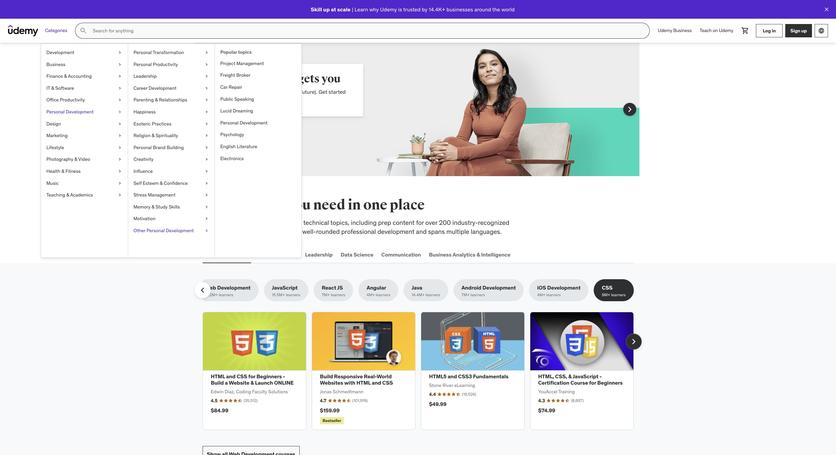 Task type: vqa. For each thing, say whether or not it's contained in the screenshot.
Build in the Build Responsive Real-World Websites with HTML and CSS
yes



Task type: describe. For each thing, give the bounding box(es) containing it.
xsmall image for memory & study skills
[[204, 204, 209, 210]]

project management link
[[215, 58, 302, 70]]

photography
[[46, 156, 73, 162]]

development down lucid dreaming link
[[240, 120, 268, 126]]

skills inside covering critical workplace skills to technical topics, including prep content for over 200 industry-recognized certifications, our catalog supports well-rounded professional development and spans multiple languages.
[[281, 219, 295, 227]]

1 vertical spatial the
[[225, 197, 246, 214]]

software
[[55, 85, 74, 91]]

science
[[354, 251, 374, 258]]

sign
[[791, 28, 801, 34]]

personal development link for office productivity
[[41, 106, 128, 118]]

4m+ inside angular 4m+ learners
[[367, 293, 375, 298]]

learning
[[216, 72, 264, 86]]

learners inside web development 12.2m+ learners
[[219, 293, 233, 298]]

memory
[[134, 204, 151, 210]]

(and
[[269, 88, 279, 95]]

is
[[398, 6, 402, 13]]

beginners inside html and css for beginners - build a website & launch online
[[257, 373, 282, 380]]

html, css, & javascript - certification course for beginners link
[[538, 373, 623, 386]]

management for stress management
[[148, 192, 176, 198]]

xsmall image for stress management
[[204, 192, 209, 199]]

popular
[[220, 49, 237, 55]]

& inside button
[[477, 251, 480, 258]]

learning that gets you skills for your present (and your future). get started with us.
[[216, 72, 338, 103]]

xsmall image for self esteem & confidence
[[204, 180, 209, 187]]

html5 and css3 fundamentals link
[[429, 373, 509, 380]]

teach on udemy
[[700, 27, 734, 33]]

personal transformation
[[134, 49, 184, 55]]

2 horizontal spatial udemy
[[719, 27, 734, 33]]

personal down personal transformation
[[134, 61, 152, 67]]

7m+ for android development
[[462, 293, 470, 298]]

java
[[412, 285, 422, 291]]

learn
[[355, 6, 368, 13]]

it & software
[[46, 85, 74, 91]]

personal inside 'link'
[[134, 49, 152, 55]]

other personal development element
[[215, 44, 302, 258]]

learners inside react js 7m+ learners
[[331, 293, 345, 298]]

teach
[[700, 27, 712, 33]]

sign up
[[791, 28, 807, 34]]

psychology
[[220, 132, 244, 138]]

personal down religion
[[134, 145, 152, 151]]

& down career development
[[155, 97, 158, 103]]

skills inside learning that gets you skills for your present (and your future). get started with us.
[[216, 88, 229, 95]]

public speaking link
[[215, 93, 302, 105]]

teach on udemy link
[[696, 23, 738, 39]]

angular 4m+ learners
[[367, 285, 390, 298]]

fitness
[[65, 168, 81, 174]]

creativity
[[134, 156, 154, 162]]

xsmall image for other personal development
[[204, 228, 209, 234]]

self esteem & confidence link
[[128, 177, 215, 189]]

xsmall image for parenting & relationships
[[204, 97, 209, 104]]

choose a language image
[[818, 27, 825, 34]]

productivity for office productivity
[[60, 97, 85, 103]]

learners inside css 9m+ learners
[[611, 293, 626, 298]]

skill up at scale | learn why udemy is trusted by 14.4k+ businesses around the world
[[311, 6, 515, 13]]

personal up psychology
[[220, 120, 239, 126]]

memory & study skills
[[134, 204, 180, 210]]

self
[[134, 180, 142, 186]]

learners inside java 14.4m+ learners
[[426, 293, 440, 298]]

professional
[[341, 228, 376, 236]]

development down categories 'dropdown button'
[[46, 49, 74, 55]]

photography & video
[[46, 156, 90, 162]]

personal development for psychology
[[220, 120, 268, 126]]

log in link
[[756, 24, 783, 37]]

xsmall image for creativity
[[204, 156, 209, 163]]

14.4m+
[[412, 293, 425, 298]]

marketing
[[46, 133, 68, 139]]

car repair
[[220, 84, 242, 90]]

personal transformation link
[[128, 47, 215, 59]]

office productivity
[[46, 97, 85, 103]]

teaching
[[46, 192, 65, 198]]

skill
[[311, 6, 322, 13]]

beginners inside html, css, & javascript - certification course for beginners
[[598, 380, 623, 386]]

esoteric practices
[[134, 121, 171, 127]]

xsmall image for religion & spirituality
[[204, 133, 209, 139]]

esteem
[[143, 180, 159, 186]]

personal development link for lucid dreaming
[[215, 117, 302, 129]]

2 horizontal spatial business
[[674, 27, 692, 33]]

parenting & relationships link
[[128, 94, 215, 106]]

website
[[229, 380, 249, 386]]

- inside html and css for beginners - build a website & launch online
[[283, 373, 285, 380]]

carousel element containing html and css for beginners - build a website & launch online
[[203, 312, 642, 430]]

practices
[[152, 121, 171, 127]]

build inside html and css for beginners - build a website & launch online
[[211, 380, 224, 386]]

development inside android development 7m+ learners
[[483, 285, 516, 291]]

learners inside ios development 4m+ learners
[[547, 293, 561, 298]]

carousel element containing learning that gets you
[[184, 43, 836, 176]]

prep
[[378, 219, 391, 227]]

you for gets
[[314, 72, 333, 86]]

present
[[250, 88, 268, 95]]

xsmall image for esoteric practices
[[204, 121, 209, 127]]

& inside html, css, & javascript - certification course for beginners
[[569, 373, 572, 380]]

xsmall image for business
[[117, 61, 123, 68]]

finance & accounting link
[[41, 71, 128, 82]]

with inside learning that gets you skills for your present (and your future). get started with us.
[[216, 96, 226, 103]]

spirituality
[[156, 133, 178, 139]]

communication
[[382, 251, 421, 258]]

including
[[351, 219, 377, 227]]

udemy image
[[8, 25, 38, 36]]

css inside html and css for beginners - build a website & launch online
[[237, 373, 247, 380]]

css inside css 9m+ learners
[[602, 285, 613, 291]]

all
[[203, 197, 222, 214]]

xsmall image for influence
[[204, 168, 209, 175]]

launch
[[255, 380, 273, 386]]

css,
[[555, 373, 567, 380]]

xsmall image for it & software
[[117, 85, 123, 92]]

esoteric
[[134, 121, 151, 127]]

react
[[322, 285, 336, 291]]

photography & video link
[[41, 154, 128, 166]]

& right 'health'
[[61, 168, 64, 174]]

motivation link
[[128, 213, 215, 225]]

& left video
[[74, 156, 77, 162]]

stress management
[[134, 192, 176, 198]]

ios development 4m+ learners
[[537, 285, 581, 298]]

development inside ios development 4m+ learners
[[547, 285, 581, 291]]

literature
[[237, 144, 257, 150]]

learners inside android development 7m+ learners
[[471, 293, 485, 298]]

for inside covering critical workplace skills to technical topics, including prep content for over 200 industry-recognized certifications, our catalog supports well-rounded professional development and spans multiple languages.
[[416, 219, 424, 227]]

academics
[[70, 192, 93, 198]]

that
[[266, 72, 288, 86]]

it for it & software
[[46, 85, 50, 91]]

office productivity link
[[41, 94, 128, 106]]

categories
[[45, 27, 67, 33]]

html and css for beginners - build a website & launch online link
[[211, 373, 294, 386]]

15.5m+
[[272, 293, 285, 298]]

4m+ inside ios development 4m+ learners
[[537, 293, 546, 298]]

xsmall image for leadership
[[204, 73, 209, 80]]

languages.
[[471, 228, 502, 236]]

a
[[225, 380, 228, 386]]

it for it certifications
[[258, 251, 262, 258]]

Search for anything text field
[[92, 25, 642, 36]]

music
[[46, 180, 59, 186]]

transformation
[[153, 49, 184, 55]]

covering critical workplace skills to technical topics, including prep content for over 200 industry-recognized certifications, our catalog supports well-rounded professional development and spans multiple languages.
[[203, 219, 510, 236]]

previous image inside topic filters element
[[197, 285, 208, 296]]

1 horizontal spatial udemy
[[658, 27, 673, 33]]

1 your from the left
[[238, 88, 248, 95]]

started
[[321, 88, 338, 95]]

0 vertical spatial in
[[772, 28, 776, 34]]

business for business
[[46, 61, 65, 67]]

management for project management
[[237, 60, 264, 66]]

& left study at top left
[[152, 204, 155, 210]]

freight broker
[[220, 72, 251, 78]]

& right esteem on the left of page
[[160, 180, 163, 186]]

& inside html and css for beginners - build a website & launch online
[[251, 380, 254, 386]]

web for web development
[[204, 251, 215, 258]]

javascript inside html, css, & javascript - certification course for beginners
[[573, 373, 599, 380]]

place
[[390, 197, 425, 214]]

build inside build responsive real-world websites with html and css
[[320, 373, 333, 380]]

business link
[[41, 59, 128, 71]]

creativity link
[[128, 154, 215, 166]]

xsmall image for teaching & academics
[[117, 192, 123, 199]]

0 horizontal spatial skills
[[169, 204, 180, 210]]

xsmall image for office productivity
[[117, 97, 123, 104]]

up for skill
[[323, 6, 330, 13]]

at
[[331, 6, 336, 13]]

9m+
[[602, 293, 610, 298]]

with inside build responsive real-world websites with html and css
[[344, 380, 355, 386]]

need
[[313, 197, 345, 214]]

leadership for leadership button
[[305, 251, 333, 258]]

english literature link
[[215, 141, 302, 153]]

14.4k+
[[429, 6, 445, 13]]

web for web development 12.2m+ learners
[[205, 285, 216, 291]]

psychology link
[[215, 129, 302, 141]]

xsmall image for happiness
[[204, 109, 209, 115]]



Task type: locate. For each thing, give the bounding box(es) containing it.
0 horizontal spatial html
[[211, 373, 225, 380]]

html left world
[[357, 380, 371, 386]]

learners inside angular 4m+ learners
[[376, 293, 390, 298]]

1 vertical spatial business
[[46, 61, 65, 67]]

xsmall image inside parenting & relationships link
[[204, 97, 209, 104]]

1 horizontal spatial business
[[429, 251, 452, 258]]

- right 'course' in the right bottom of the page
[[600, 373, 602, 380]]

communication button
[[380, 247, 422, 263]]

0 horizontal spatial it
[[46, 85, 50, 91]]

xsmall image inside leadership link
[[204, 73, 209, 80]]

xsmall image inside 'teaching & academics' 'link'
[[117, 192, 123, 199]]

4 learners from the left
[[376, 293, 390, 298]]

the up critical
[[225, 197, 246, 214]]

happiness
[[134, 109, 156, 115]]

0 vertical spatial leadership
[[134, 73, 157, 79]]

your
[[238, 88, 248, 95], [281, 88, 291, 95]]

xsmall image inside marketing link
[[117, 133, 123, 139]]

xsmall image inside the development link
[[117, 49, 123, 56]]

your right the (and
[[281, 88, 291, 95]]

analytics
[[453, 251, 476, 258]]

carousel element
[[184, 43, 836, 176], [203, 312, 642, 430]]

4m+ down angular
[[367, 293, 375, 298]]

0 horizontal spatial business
[[46, 61, 65, 67]]

video
[[78, 156, 90, 162]]

personal right the other
[[147, 228, 165, 234]]

skills up the public
[[216, 88, 229, 95]]

it up the office
[[46, 85, 50, 91]]

8 learners from the left
[[611, 293, 626, 298]]

course
[[571, 380, 588, 386]]

1 horizontal spatial in
[[772, 28, 776, 34]]

you up "to"
[[287, 197, 311, 214]]

7m+ down the react
[[322, 293, 330, 298]]

xsmall image for personal development
[[117, 109, 123, 115]]

1 7m+ from the left
[[322, 293, 330, 298]]

0 vertical spatial it
[[46, 85, 50, 91]]

1 vertical spatial productivity
[[60, 97, 85, 103]]

lifestyle link
[[41, 142, 128, 154]]

beginners right website
[[257, 373, 282, 380]]

1 vertical spatial javascript
[[573, 373, 599, 380]]

css inside build responsive real-world websites with html and css
[[382, 380, 393, 386]]

self esteem & confidence
[[134, 180, 188, 186]]

1 vertical spatial you
[[287, 197, 311, 214]]

development inside button
[[216, 251, 250, 258]]

leadership inside button
[[305, 251, 333, 258]]

world
[[377, 373, 392, 380]]

learners inside javascript 15.5m+ learners
[[286, 293, 300, 298]]

memory & study skills link
[[128, 201, 215, 213]]

html,
[[538, 373, 554, 380]]

lucid
[[220, 108, 232, 114]]

for right 'course' in the right bottom of the page
[[589, 380, 596, 386]]

scale
[[337, 6, 351, 13]]

our
[[243, 228, 252, 236]]

1 horizontal spatial the
[[493, 6, 500, 13]]

development
[[378, 228, 415, 236]]

development down certifications,
[[216, 251, 250, 258]]

skills down stress management link
[[169, 204, 180, 210]]

1 - from the left
[[283, 373, 285, 380]]

1 horizontal spatial your
[[281, 88, 291, 95]]

xsmall image inside photography & video link
[[117, 156, 123, 163]]

up left 'at'
[[323, 6, 330, 13]]

- inside html, css, & javascript - certification course for beginners
[[600, 373, 602, 380]]

and inside covering critical workplace skills to technical topics, including prep content for over 200 industry-recognized certifications, our catalog supports well-rounded professional development and spans multiple languages.
[[416, 228, 427, 236]]

data
[[341, 251, 353, 258]]

and inside html and css for beginners - build a website & launch online
[[226, 373, 236, 380]]

1 vertical spatial skills
[[281, 219, 295, 227]]

development right the android
[[483, 285, 516, 291]]

0 horizontal spatial personal development
[[46, 109, 94, 115]]

1 horizontal spatial 4m+
[[537, 293, 546, 298]]

xsmall image inside "personal transformation" 'link'
[[204, 49, 209, 56]]

xsmall image inside finance & accounting "link"
[[117, 73, 123, 80]]

productivity down transformation
[[153, 61, 178, 67]]

xsmall image for music
[[117, 180, 123, 187]]

health & fitness link
[[41, 166, 128, 177]]

xsmall image inside music link
[[117, 180, 123, 187]]

personal development down office productivity
[[46, 109, 94, 115]]

1 vertical spatial web
[[205, 285, 216, 291]]

0 vertical spatial skills
[[216, 88, 229, 95]]

with
[[216, 96, 226, 103], [344, 380, 355, 386]]

4m+ down the 'ios'
[[537, 293, 546, 298]]

xsmall image for health & fitness
[[117, 168, 123, 175]]

real-
[[364, 373, 377, 380]]

0 horizontal spatial personal development link
[[41, 106, 128, 118]]

up for sign
[[802, 28, 807, 34]]

xsmall image inside career development 'link'
[[204, 85, 209, 92]]

1 vertical spatial up
[[802, 28, 807, 34]]

business for business analytics & intelligence
[[429, 251, 452, 258]]

1 horizontal spatial leadership
[[305, 251, 333, 258]]

learners
[[219, 293, 233, 298], [286, 293, 300, 298], [331, 293, 345, 298], [376, 293, 390, 298], [426, 293, 440, 298], [471, 293, 485, 298], [547, 293, 561, 298], [611, 293, 626, 298]]

xsmall image inside esoteric practices 'link'
[[204, 121, 209, 127]]

css right real-
[[382, 380, 393, 386]]

xsmall image
[[117, 49, 123, 56], [117, 61, 123, 68], [117, 109, 123, 115], [117, 121, 123, 127], [204, 121, 209, 127], [117, 145, 123, 151], [204, 145, 209, 151], [117, 156, 123, 163], [204, 168, 209, 175], [117, 192, 123, 199], [204, 204, 209, 210], [204, 216, 209, 222], [204, 228, 209, 234]]

for inside html, css, & javascript - certification course for beginners
[[589, 380, 596, 386]]

by
[[422, 6, 428, 13]]

english
[[220, 144, 236, 150]]

personal development down dreaming
[[220, 120, 268, 126]]

you for skills
[[287, 197, 311, 214]]

0 horizontal spatial management
[[148, 192, 176, 198]]

for left over on the top right of page
[[416, 219, 424, 227]]

javascript right css,
[[573, 373, 599, 380]]

with right websites
[[344, 380, 355, 386]]

it inside button
[[258, 251, 262, 258]]

log
[[763, 28, 771, 34]]

& right analytics
[[477, 251, 480, 258]]

business inside button
[[429, 251, 452, 258]]

xsmall image for photography & video
[[117, 156, 123, 163]]

0 vertical spatial with
[[216, 96, 226, 103]]

2 horizontal spatial css
[[602, 285, 613, 291]]

7m+ for react js
[[322, 293, 330, 298]]

0 horizontal spatial your
[[238, 88, 248, 95]]

udemy business link
[[654, 23, 696, 39]]

health
[[46, 168, 60, 174]]

xsmall image inside self esteem & confidence link
[[204, 180, 209, 187]]

0 vertical spatial personal development
[[46, 109, 94, 115]]

2 4m+ from the left
[[537, 293, 546, 298]]

1 4m+ from the left
[[367, 293, 375, 298]]

you inside learning that gets you skills for your present (and your future). get started with us.
[[314, 72, 333, 86]]

xsmall image inside happiness link
[[204, 109, 209, 115]]

1 vertical spatial in
[[348, 197, 361, 214]]

up right sign
[[802, 28, 807, 34]]

xsmall image inside religion & spirituality link
[[204, 133, 209, 139]]

web inside web development 12.2m+ learners
[[205, 285, 216, 291]]

websites
[[320, 380, 343, 386]]

xsmall image inside 'other personal development' link
[[204, 228, 209, 234]]

7m+ down the android
[[462, 293, 470, 298]]

7m+ inside react js 7m+ learners
[[322, 293, 330, 298]]

1 vertical spatial previous image
[[197, 285, 208, 296]]

personal up personal productivity at the left
[[134, 49, 152, 55]]

development down motivation link
[[166, 228, 194, 234]]

1 vertical spatial with
[[344, 380, 355, 386]]

xsmall image for personal transformation
[[204, 49, 209, 56]]

0 horizontal spatial leadership
[[134, 73, 157, 79]]

xsmall image inside 'personal brand building' link
[[204, 145, 209, 151]]

0 horizontal spatial beginners
[[257, 373, 282, 380]]

parenting
[[134, 97, 154, 103]]

1 horizontal spatial build
[[320, 373, 333, 380]]

next image
[[625, 104, 635, 115]]

xsmall image
[[204, 49, 209, 56], [204, 61, 209, 68], [117, 73, 123, 80], [204, 73, 209, 80], [117, 85, 123, 92], [204, 85, 209, 92], [117, 97, 123, 104], [204, 97, 209, 104], [204, 109, 209, 115], [117, 133, 123, 139], [204, 133, 209, 139], [204, 156, 209, 163], [117, 168, 123, 175], [117, 180, 123, 187], [204, 180, 209, 187], [204, 192, 209, 199]]

1 vertical spatial skills
[[169, 204, 180, 210]]

xsmall image inside the personal productivity link
[[204, 61, 209, 68]]

1 horizontal spatial 7m+
[[462, 293, 470, 298]]

the left world
[[493, 6, 500, 13]]

2 learners from the left
[[286, 293, 300, 298]]

business up finance
[[46, 61, 65, 67]]

1 horizontal spatial management
[[237, 60, 264, 66]]

beginners right 'course' in the right bottom of the page
[[598, 380, 623, 386]]

12.2m+
[[205, 293, 218, 298]]

3 learners from the left
[[331, 293, 345, 298]]

your up speaking
[[238, 88, 248, 95]]

html left website
[[211, 373, 225, 380]]

productivity down the software
[[60, 97, 85, 103]]

leadership up career
[[134, 73, 157, 79]]

in right log on the top right
[[772, 28, 776, 34]]

for inside learning that gets you skills for your present (and your future). get started with us.
[[230, 88, 237, 95]]

javascript inside javascript 15.5m+ learners
[[272, 285, 298, 291]]

skills
[[216, 88, 229, 95], [169, 204, 180, 210]]

0 horizontal spatial javascript
[[272, 285, 298, 291]]

0 horizontal spatial you
[[287, 197, 311, 214]]

0 vertical spatial javascript
[[272, 285, 298, 291]]

xsmall image for finance & accounting
[[117, 73, 123, 80]]

1 horizontal spatial it
[[258, 251, 262, 258]]

influence
[[134, 168, 153, 174]]

android
[[462, 285, 482, 291]]

javascript up 15.5m+
[[272, 285, 298, 291]]

development right the 'ios'
[[547, 285, 581, 291]]

career development
[[134, 85, 177, 91]]

development inside web development 12.2m+ learners
[[217, 285, 251, 291]]

electronics
[[220, 155, 244, 161]]

xsmall image inside motivation link
[[204, 216, 209, 222]]

building
[[167, 145, 184, 151]]

relationships
[[159, 97, 187, 103]]

0 vertical spatial skills
[[248, 197, 284, 214]]

1 horizontal spatial personal development link
[[215, 117, 302, 129]]

for right 'a'
[[248, 373, 255, 380]]

& right css,
[[569, 373, 572, 380]]

html5 and css3 fundamentals
[[429, 373, 509, 380]]

development up parenting & relationships
[[149, 85, 177, 91]]

log in
[[763, 28, 776, 34]]

for up us.
[[230, 88, 237, 95]]

management inside other personal development element
[[237, 60, 264, 66]]

web development button
[[203, 247, 251, 263]]

1 vertical spatial personal development
[[220, 120, 268, 126]]

0 vertical spatial the
[[493, 6, 500, 13]]

0 vertical spatial productivity
[[153, 61, 178, 67]]

gets
[[290, 72, 312, 86]]

xsmall image inside the it & software link
[[117, 85, 123, 92]]

english literature
[[220, 144, 257, 150]]

business left teach
[[674, 27, 692, 33]]

5 learners from the left
[[426, 293, 440, 298]]

xsmall image for career development
[[204, 85, 209, 92]]

1 horizontal spatial javascript
[[573, 373, 599, 380]]

you up started
[[314, 72, 333, 86]]

development inside 'link'
[[149, 85, 177, 91]]

css right 'a'
[[237, 373, 247, 380]]

recognized
[[478, 219, 510, 227]]

1 horizontal spatial productivity
[[153, 61, 178, 67]]

management up study at top left
[[148, 192, 176, 198]]

1 horizontal spatial html
[[357, 380, 371, 386]]

0 vertical spatial you
[[314, 72, 333, 86]]

0 vertical spatial management
[[237, 60, 264, 66]]

rounded
[[316, 228, 340, 236]]

0 vertical spatial business
[[674, 27, 692, 33]]

electronics link
[[215, 153, 302, 165]]

build responsive real-world websites with html and css
[[320, 373, 393, 386]]

7m+ inside android development 7m+ learners
[[462, 293, 470, 298]]

1 learners from the left
[[219, 293, 233, 298]]

personal up design
[[46, 109, 65, 115]]

religion & spirituality
[[134, 133, 178, 139]]

build left the responsive
[[320, 373, 333, 380]]

1 horizontal spatial skills
[[216, 88, 229, 95]]

0 vertical spatial carousel element
[[184, 43, 836, 176]]

skills
[[248, 197, 284, 214], [281, 219, 295, 227]]

it
[[46, 85, 50, 91], [258, 251, 262, 258]]

1 horizontal spatial up
[[802, 28, 807, 34]]

web development
[[204, 251, 250, 258]]

1 vertical spatial carousel element
[[203, 312, 642, 430]]

beginners
[[257, 373, 282, 380], [598, 380, 623, 386]]

close image
[[824, 6, 830, 13]]

html inside html and css for beginners - build a website & launch online
[[211, 373, 225, 380]]

xsmall image inside "design" link
[[117, 121, 123, 127]]

xsmall image inside office productivity link
[[117, 97, 123, 104]]

in up including
[[348, 197, 361, 214]]

personal development for design
[[46, 109, 94, 115]]

personal development link down office productivity
[[41, 106, 128, 118]]

skills up 'supports'
[[281, 219, 295, 227]]

xsmall image for development
[[117, 49, 123, 56]]

& right teaching on the left top of the page
[[66, 192, 69, 198]]

& left launch
[[251, 380, 254, 386]]

xsmall image inside health & fitness link
[[117, 168, 123, 175]]

1 vertical spatial leadership
[[305, 251, 333, 258]]

xsmall image inside influence "link"
[[204, 168, 209, 175]]

2 - from the left
[[600, 373, 602, 380]]

xsmall image inside creativity link
[[204, 156, 209, 163]]

& right religion
[[152, 133, 155, 139]]

xsmall image for marketing
[[117, 133, 123, 139]]

management down topics
[[237, 60, 264, 66]]

1 horizontal spatial with
[[344, 380, 355, 386]]

confidence
[[164, 180, 188, 186]]

xsmall image for personal brand building
[[204, 145, 209, 151]]

design
[[46, 121, 61, 127]]

& inside 'link'
[[66, 192, 69, 198]]

religion & spirituality link
[[128, 130, 215, 142]]

6 learners from the left
[[471, 293, 485, 298]]

leadership button
[[304, 247, 334, 263]]

0 horizontal spatial 4m+
[[367, 293, 375, 298]]

the
[[493, 6, 500, 13], [225, 197, 246, 214]]

& up the office
[[51, 85, 54, 91]]

stress
[[134, 192, 147, 198]]

0 horizontal spatial build
[[211, 380, 224, 386]]

xsmall image for lifestyle
[[117, 145, 123, 151]]

1 horizontal spatial -
[[600, 373, 602, 380]]

0 horizontal spatial productivity
[[60, 97, 85, 103]]

trusted
[[403, 6, 421, 13]]

0 vertical spatial web
[[204, 251, 215, 258]]

0 vertical spatial previous image
[[201, 104, 212, 115]]

shopping cart with 0 items image
[[742, 27, 750, 35]]

leadership down rounded
[[305, 251, 333, 258]]

next image
[[629, 336, 639, 347]]

leadership link
[[128, 71, 215, 82]]

with left us.
[[216, 96, 226, 103]]

leadership for leadership link
[[134, 73, 157, 79]]

freight broker link
[[215, 70, 302, 81]]

marketing link
[[41, 130, 128, 142]]

html5
[[429, 373, 447, 380]]

other personal development
[[134, 228, 194, 234]]

xsmall image for personal productivity
[[204, 61, 209, 68]]

web down certifications,
[[204, 251, 215, 258]]

over
[[426, 219, 438, 227]]

xsmall image inside business link
[[117, 61, 123, 68]]

css3
[[458, 373, 472, 380]]

previous image
[[201, 104, 212, 115], [197, 285, 208, 296]]

1 horizontal spatial personal development
[[220, 120, 268, 126]]

build left 'a'
[[211, 380, 224, 386]]

productivity for personal productivity
[[153, 61, 178, 67]]

it left certifications in the bottom left of the page
[[258, 251, 262, 258]]

xsmall image for design
[[117, 121, 123, 127]]

for inside html and css for beginners - build a website & launch online
[[248, 373, 255, 380]]

web inside button
[[204, 251, 215, 258]]

web
[[204, 251, 215, 258], [205, 285, 216, 291]]

finance & accounting
[[46, 73, 92, 79]]

html inside build responsive real-world websites with html and css
[[357, 380, 371, 386]]

1 horizontal spatial css
[[382, 380, 393, 386]]

& right finance
[[64, 73, 67, 79]]

angular
[[367, 285, 386, 291]]

submit search image
[[80, 27, 88, 35]]

0 horizontal spatial -
[[283, 373, 285, 380]]

management
[[237, 60, 264, 66], [148, 192, 176, 198]]

xsmall image inside stress management link
[[204, 192, 209, 199]]

accounting
[[68, 73, 92, 79]]

personal development link
[[41, 106, 128, 118], [215, 117, 302, 129]]

css up the 9m+
[[602, 285, 613, 291]]

businesses
[[447, 6, 473, 13]]

2 vertical spatial business
[[429, 251, 452, 258]]

1 vertical spatial management
[[148, 192, 176, 198]]

7 learners from the left
[[547, 293, 561, 298]]

freight
[[220, 72, 235, 78]]

topic filters element
[[195, 280, 634, 302]]

1 horizontal spatial beginners
[[598, 380, 623, 386]]

2 your from the left
[[281, 88, 291, 95]]

1 vertical spatial it
[[258, 251, 262, 258]]

css
[[602, 285, 613, 291], [237, 373, 247, 380], [382, 380, 393, 386]]

development down office productivity link at the left top of the page
[[66, 109, 94, 115]]

personal productivity
[[134, 61, 178, 67]]

spans
[[428, 228, 445, 236]]

data science
[[341, 251, 374, 258]]

skills up workplace on the top left of page
[[248, 197, 284, 214]]

0 horizontal spatial css
[[237, 373, 247, 380]]

and inside build responsive real-world websites with html and css
[[372, 380, 381, 386]]

business down the spans
[[429, 251, 452, 258]]

other
[[134, 228, 145, 234]]

0 vertical spatial up
[[323, 6, 330, 13]]

it certifications
[[258, 251, 297, 258]]

0 horizontal spatial udemy
[[380, 6, 397, 13]]

0 horizontal spatial with
[[216, 96, 226, 103]]

personal development link down dreaming
[[215, 117, 302, 129]]

0 horizontal spatial the
[[225, 197, 246, 214]]

xsmall image inside memory & study skills link
[[204, 204, 209, 210]]

web up 12.2m+
[[205, 285, 216, 291]]

0 horizontal spatial up
[[323, 6, 330, 13]]

xsmall image inside lifestyle link
[[117, 145, 123, 151]]

personal development
[[46, 109, 94, 115], [220, 120, 268, 126]]

workplace
[[250, 219, 279, 227]]

and
[[416, 228, 427, 236], [226, 373, 236, 380], [448, 373, 457, 380], [372, 380, 381, 386]]

0 horizontal spatial 7m+
[[322, 293, 330, 298]]

- right launch
[[283, 373, 285, 380]]

xsmall image for motivation
[[204, 216, 209, 222]]

1 horizontal spatial you
[[314, 72, 333, 86]]

2 7m+ from the left
[[462, 293, 470, 298]]

future).
[[292, 88, 309, 95]]

0 horizontal spatial in
[[348, 197, 361, 214]]

development up 12.2m+
[[217, 285, 251, 291]]



